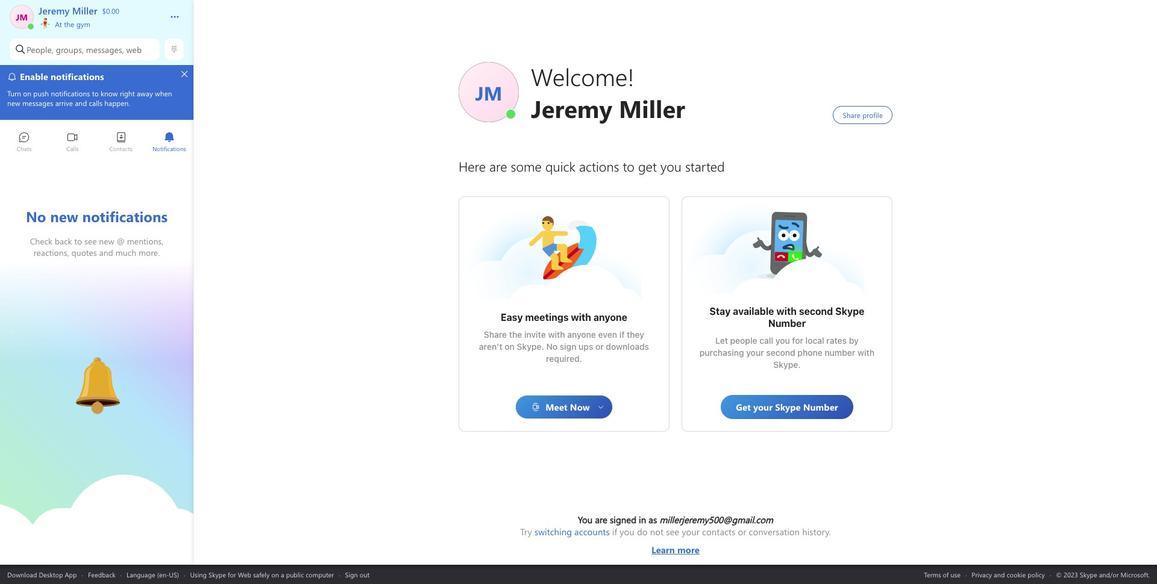 Task type: describe. For each thing, give the bounding box(es) containing it.
history.
[[803, 526, 831, 538]]

for inside 'let people call you for local rates by purchasing your second phone number with skype.'
[[793, 336, 804, 346]]

number
[[825, 348, 856, 358]]

or inside share the invite with anyone even if they aren't on skype. no sign ups or downloads required.
[[596, 342, 604, 352]]

you inside "try switching accounts if you do not see your contacts or conversation history. learn more"
[[620, 526, 635, 538]]

0 vertical spatial anyone
[[594, 312, 628, 323]]

are
[[595, 514, 608, 526]]

if inside share the invite with anyone even if they aren't on skype. no sign ups or downloads required.
[[620, 330, 625, 340]]

safely
[[253, 571, 270, 580]]

signed
[[610, 514, 637, 526]]

with inside stay available with second skype number
[[777, 306, 797, 317]]

mansurfer
[[528, 215, 571, 228]]

learn more link
[[520, 538, 831, 557]]

learn
[[652, 544, 675, 557]]

using
[[190, 571, 207, 580]]

on inside share the invite with anyone even if they aren't on skype. no sign ups or downloads required.
[[505, 342, 515, 352]]

phone
[[798, 348, 823, 358]]

invite
[[525, 330, 546, 340]]

feedback
[[88, 571, 116, 580]]

let people call you for local rates by purchasing your second phone number with skype.
[[700, 336, 877, 370]]

app
[[65, 571, 77, 580]]

not
[[650, 526, 664, 538]]

by
[[849, 336, 859, 346]]

call
[[760, 336, 774, 346]]

skype. inside 'let people call you for local rates by purchasing your second phone number with skype.'
[[774, 360, 801, 370]]

stay available with second skype number
[[710, 306, 867, 329]]

using skype for web safely on a public computer
[[190, 571, 334, 580]]

anyone inside share the invite with anyone even if they aren't on skype. no sign ups or downloads required.
[[568, 330, 596, 340]]

a
[[281, 571, 284, 580]]

switching accounts link
[[535, 526, 610, 538]]

0 horizontal spatial skype
[[209, 571, 226, 580]]

do
[[637, 526, 648, 538]]

messages,
[[86, 44, 124, 55]]

sign out link
[[345, 571, 370, 580]]

us)
[[169, 571, 179, 580]]

you inside 'let people call you for local rates by purchasing your second phone number with skype.'
[[776, 336, 790, 346]]

web
[[238, 571, 251, 580]]

rates
[[827, 336, 847, 346]]

people,
[[27, 44, 54, 55]]

available
[[733, 306, 775, 317]]

computer
[[306, 571, 334, 580]]

download desktop app
[[7, 571, 77, 580]]

sign
[[560, 342, 577, 352]]

download desktop app link
[[7, 571, 77, 580]]

privacy and cookie policy link
[[972, 571, 1045, 580]]

language (en-us)
[[127, 571, 179, 580]]

language
[[127, 571, 155, 580]]

terms of use link
[[924, 571, 961, 580]]

aren't
[[479, 342, 503, 352]]

bell
[[61, 352, 76, 365]]

skype. inside share the invite with anyone even if they aren't on skype. no sign ups or downloads required.
[[517, 342, 544, 352]]

number
[[769, 318, 806, 329]]

of
[[943, 571, 949, 580]]

with inside 'let people call you for local rates by purchasing your second phone number with skype.'
[[858, 348, 875, 358]]

with inside share the invite with anyone even if they aren't on skype. no sign ups or downloads required.
[[548, 330, 565, 340]]

local
[[806, 336, 825, 346]]

share the invite with anyone even if they aren't on skype. no sign ups or downloads required.
[[479, 330, 652, 364]]

your inside "try switching accounts if you do not see your contacts or conversation history. learn more"
[[682, 526, 700, 538]]

at the gym button
[[39, 17, 158, 29]]

easy meetings with anyone
[[501, 312, 628, 323]]

accounts
[[575, 526, 610, 538]]

you are signed in as
[[578, 514, 660, 526]]

in
[[639, 514, 647, 526]]

the for gym
[[64, 19, 74, 29]]

(en-
[[157, 571, 169, 580]]

easy
[[501, 312, 523, 323]]

using skype for web safely on a public computer link
[[190, 571, 334, 580]]

download
[[7, 571, 37, 580]]

required.
[[546, 354, 582, 364]]



Task type: vqa. For each thing, say whether or not it's contained in the screenshot.
Type a meeting name (optional) text box
no



Task type: locate. For each thing, give the bounding box(es) containing it.
1 vertical spatial second
[[767, 348, 796, 358]]

try switching accounts if you do not see your contacts or conversation history. learn more
[[520, 526, 831, 557]]

0 vertical spatial skype
[[836, 306, 865, 317]]

you right the call
[[776, 336, 790, 346]]

with down by
[[858, 348, 875, 358]]

people, groups, messages, web button
[[10, 39, 160, 60]]

public
[[286, 571, 304, 580]]

at
[[55, 19, 62, 29]]

anyone up ups
[[568, 330, 596, 340]]

ups
[[579, 342, 594, 352]]

out
[[360, 571, 370, 580]]

share
[[484, 330, 507, 340]]

1 vertical spatial for
[[228, 571, 236, 580]]

the right at
[[64, 19, 74, 29]]

feedback link
[[88, 571, 116, 580]]

you
[[776, 336, 790, 346], [620, 526, 635, 538]]

sign
[[345, 571, 358, 580]]

use
[[951, 571, 961, 580]]

privacy and cookie policy
[[972, 571, 1045, 580]]

they
[[627, 330, 645, 340]]

1 horizontal spatial second
[[799, 306, 834, 317]]

0 horizontal spatial if
[[613, 526, 618, 538]]

second
[[799, 306, 834, 317], [767, 348, 796, 358]]

with up no
[[548, 330, 565, 340]]

0 vertical spatial or
[[596, 342, 604, 352]]

0 vertical spatial second
[[799, 306, 834, 317]]

see
[[666, 526, 680, 538]]

you left do
[[620, 526, 635, 538]]

0 horizontal spatial you
[[620, 526, 635, 538]]

privacy
[[972, 571, 993, 580]]

0 horizontal spatial on
[[272, 571, 279, 580]]

1 horizontal spatial for
[[793, 336, 804, 346]]

no
[[547, 342, 558, 352]]

1 vertical spatial you
[[620, 526, 635, 538]]

or right contacts
[[738, 526, 747, 538]]

1 vertical spatial if
[[613, 526, 618, 538]]

let
[[716, 336, 728, 346]]

for left web
[[228, 571, 236, 580]]

1 horizontal spatial your
[[747, 348, 764, 358]]

0 vertical spatial the
[[64, 19, 74, 29]]

meetings
[[525, 312, 569, 323]]

1 horizontal spatial on
[[505, 342, 515, 352]]

purchasing
[[700, 348, 744, 358]]

your inside 'let people call you for local rates by purchasing your second phone number with skype.'
[[747, 348, 764, 358]]

1 vertical spatial skype
[[209, 571, 226, 580]]

anyone
[[594, 312, 628, 323], [568, 330, 596, 340]]

tab list
[[0, 127, 194, 160]]

if inside "try switching accounts if you do not see your contacts or conversation history. learn more"
[[613, 526, 618, 538]]

0 vertical spatial if
[[620, 330, 625, 340]]

if right are
[[613, 526, 618, 538]]

web
[[126, 44, 142, 55]]

1 vertical spatial your
[[682, 526, 700, 538]]

for
[[793, 336, 804, 346], [228, 571, 236, 580]]

even
[[598, 330, 617, 340]]

more
[[678, 544, 700, 557]]

0 horizontal spatial or
[[596, 342, 604, 352]]

skype right using on the left
[[209, 571, 226, 580]]

skype.
[[517, 342, 544, 352], [774, 360, 801, 370]]

terms of use
[[924, 571, 961, 580]]

0 vertical spatial skype.
[[517, 342, 544, 352]]

skype. down phone
[[774, 360, 801, 370]]

switching
[[535, 526, 572, 538]]

you
[[578, 514, 593, 526]]

desktop
[[39, 571, 63, 580]]

on down share
[[505, 342, 515, 352]]

if up downloads
[[620, 330, 625, 340]]

0 horizontal spatial for
[[228, 571, 236, 580]]

anyone up even
[[594, 312, 628, 323]]

conversation
[[749, 526, 800, 538]]

0 vertical spatial you
[[776, 336, 790, 346]]

language (en-us) link
[[127, 571, 179, 580]]

the inside at the gym button
[[64, 19, 74, 29]]

and
[[994, 571, 1005, 580]]

1 vertical spatial anyone
[[568, 330, 596, 340]]

at the gym
[[53, 19, 90, 29]]

0 vertical spatial for
[[793, 336, 804, 346]]

your right see at the bottom right of the page
[[682, 526, 700, 538]]

your down the call
[[747, 348, 764, 358]]

on
[[505, 342, 515, 352], [272, 571, 279, 580]]

gym
[[76, 19, 90, 29]]

1 vertical spatial on
[[272, 571, 279, 580]]

0 horizontal spatial skype.
[[517, 342, 544, 352]]

downloads
[[606, 342, 649, 352]]

second up local
[[799, 306, 834, 317]]

1 vertical spatial skype.
[[774, 360, 801, 370]]

0 horizontal spatial second
[[767, 348, 796, 358]]

1 horizontal spatial the
[[509, 330, 522, 340]]

for left local
[[793, 336, 804, 346]]

1 horizontal spatial or
[[738, 526, 747, 538]]

or right ups
[[596, 342, 604, 352]]

as
[[649, 514, 657, 526]]

0 vertical spatial your
[[747, 348, 764, 358]]

second inside 'let people call you for local rates by purchasing your second phone number with skype.'
[[767, 348, 796, 358]]

with up number
[[777, 306, 797, 317]]

sign out
[[345, 571, 370, 580]]

second inside stay available with second skype number
[[799, 306, 834, 317]]

if
[[620, 330, 625, 340], [613, 526, 618, 538]]

1 horizontal spatial skype.
[[774, 360, 801, 370]]

the down 'easy'
[[509, 330, 522, 340]]

0 vertical spatial on
[[505, 342, 515, 352]]

1 horizontal spatial if
[[620, 330, 625, 340]]

people
[[731, 336, 758, 346]]

skype inside stay available with second skype number
[[836, 306, 865, 317]]

or inside "try switching accounts if you do not see your contacts or conversation history. learn more"
[[738, 526, 747, 538]]

second down the call
[[767, 348, 796, 358]]

0 horizontal spatial the
[[64, 19, 74, 29]]

0 horizontal spatial your
[[682, 526, 700, 538]]

1 horizontal spatial skype
[[836, 306, 865, 317]]

the for invite
[[509, 330, 522, 340]]

cookie
[[1007, 571, 1026, 580]]

skype up by
[[836, 306, 865, 317]]

groups,
[[56, 44, 84, 55]]

stay
[[710, 306, 731, 317]]

whosthis
[[751, 209, 789, 222]]

your
[[747, 348, 764, 358], [682, 526, 700, 538]]

skype. down invite
[[517, 342, 544, 352]]

the inside share the invite with anyone even if they aren't on skype. no sign ups or downloads required.
[[509, 330, 522, 340]]

terms
[[924, 571, 942, 580]]

people, groups, messages, web
[[27, 44, 142, 55]]

contacts
[[703, 526, 736, 538]]

1 vertical spatial or
[[738, 526, 747, 538]]

1 vertical spatial the
[[509, 330, 522, 340]]

on left a
[[272, 571, 279, 580]]

skype
[[836, 306, 865, 317], [209, 571, 226, 580]]

1 horizontal spatial you
[[776, 336, 790, 346]]

the
[[64, 19, 74, 29], [509, 330, 522, 340]]

or
[[596, 342, 604, 352], [738, 526, 747, 538]]

policy
[[1028, 571, 1045, 580]]

with
[[777, 306, 797, 317], [571, 312, 592, 323], [548, 330, 565, 340], [858, 348, 875, 358]]

with up ups
[[571, 312, 592, 323]]

try
[[520, 526, 532, 538]]



